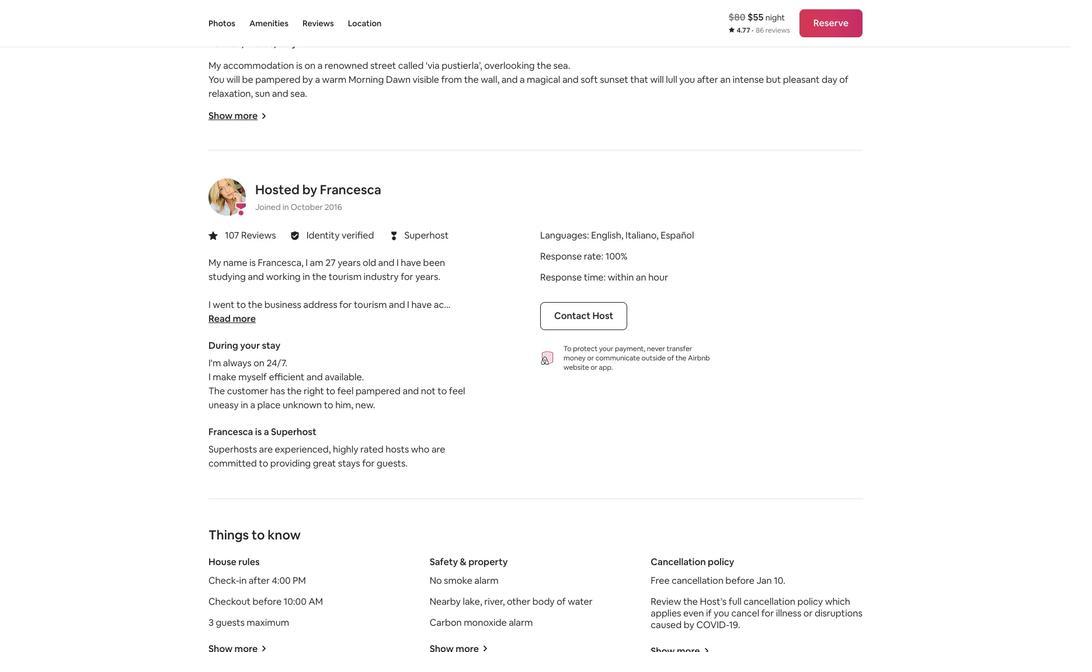 Task type: vqa. For each thing, say whether or not it's contained in the screenshot.
trip to the bottom
no



Task type: locate. For each thing, give the bounding box(es) containing it.
0 horizontal spatial superhost
[[271, 426, 316, 439]]

during your stay i'm always on 24/7. i make myself efficient and available. the customer has the right to feel pampered and not to feel uneasy in a place unknown to him, new.
[[208, 340, 465, 412]]

before up full
[[726, 575, 754, 587]]

years.
[[415, 271, 440, 283]]

will up the relaxation,
[[226, 74, 240, 86]]

10:00
[[284, 596, 307, 608]]

location button
[[348, 0, 381, 47]]

francesca up superhosts in the bottom left of the page
[[208, 426, 253, 439]]

is right name
[[249, 257, 256, 269]]

nearby lake, river, other body of water
[[430, 596, 593, 608]]

hosted
[[255, 182, 300, 198]]

transfer
[[667, 344, 692, 354]]

pampered up new.
[[356, 385, 401, 398]]

cancellation down 'jan'
[[744, 596, 795, 608]]

you inside review the host's full cancellation policy which applies even if you cancel for illness or disruptions caused by covid-19.
[[714, 608, 729, 620]]

pampered up sun
[[255, 74, 300, 86]]

will
[[226, 74, 240, 86], [650, 74, 664, 86]]

to
[[237, 299, 246, 311], [326, 385, 335, 398], [438, 385, 447, 398], [324, 399, 333, 412], [259, 458, 268, 470], [252, 527, 265, 544]]

in down am
[[303, 271, 310, 283]]

policy
[[708, 556, 734, 569], [797, 596, 823, 608]]

0 vertical spatial after
[[697, 74, 718, 86]]

by for review
[[684, 620, 694, 632]]

that
[[630, 74, 648, 86]]

property
[[468, 556, 508, 569]]

superhost up been
[[404, 230, 449, 242]]

0 horizontal spatial on
[[254, 357, 265, 370]]

the left if
[[683, 596, 698, 608]]

more inside button
[[233, 313, 256, 325]]

1 response from the top
[[540, 250, 582, 263]]

0 horizontal spatial pampered
[[255, 74, 300, 86]]

are right who
[[432, 444, 445, 456]]

i down i'm
[[208, 371, 211, 384]]

alarm down property in the left bottom of the page
[[474, 575, 499, 587]]

even
[[683, 608, 704, 620]]

0 vertical spatial superhost
[[404, 230, 449, 242]]

airbnb
[[688, 354, 710, 363]]

by for my
[[302, 74, 313, 86]]

industry
[[364, 271, 399, 283]]

0 vertical spatial tourism
[[329, 271, 362, 283]]

19.
[[729, 620, 740, 632]]

feel down available.
[[337, 385, 354, 398]]

0 vertical spatial francesca
[[320, 182, 381, 198]]

rules
[[238, 556, 260, 569]]

identity verified
[[306, 229, 374, 242]]

an left intense
[[720, 74, 731, 86]]

2 vertical spatial :
[[604, 271, 606, 284]]

by left warm
[[302, 74, 313, 86]]

before up maximum
[[253, 596, 282, 608]]

0 vertical spatial you
[[679, 74, 695, 86]]

full
[[729, 596, 742, 608]]

tourism down the "years"
[[329, 271, 362, 283]]

after down rules
[[249, 575, 270, 587]]

2 my from the top
[[208, 257, 221, 269]]

english,
[[591, 229, 623, 242]]

1 vertical spatial have
[[411, 299, 432, 311]]

more right show
[[235, 110, 258, 122]]

: left english,
[[587, 229, 589, 242]]

for inside francesca is a superhost superhosts are experienced, highly rated hosts who are committed to providing great stays for guests.
[[362, 458, 375, 470]]

tourism down industry
[[354, 299, 387, 311]]

2 vertical spatial by
[[684, 620, 694, 632]]

an left the hour
[[636, 271, 646, 284]]

contact host
[[554, 310, 613, 322]]

1 horizontal spatial your
[[599, 344, 613, 354]]

communicate
[[596, 354, 640, 363]]

ac…
[[434, 299, 451, 311]]

after inside "my accommodation is on a renowned street called 'via pustierla', overlooking the sea. you will be pampered by a warm morning dawn visible from the wall, and a magical and soft sunset that will lull you after an intense but pleasant day of relaxation, sun and sea."
[[697, 74, 718, 86]]

money
[[564, 354, 586, 363]]

outside
[[642, 354, 666, 363]]

2 vertical spatial is
[[255, 426, 262, 439]]

1 vertical spatial alarm
[[509, 617, 533, 629]]

1 my from the top
[[208, 59, 221, 72]]

the inside the during your stay i'm always on 24/7. i make myself efficient and available. the customer has the right to feel pampered and not to feel uneasy in a place unknown to him, new.
[[287, 385, 302, 398]]

i left the went
[[208, 299, 211, 311]]

my inside my name is francesca, i am 27 years old and i have been studying and working in the tourism industry for years.
[[208, 257, 221, 269]]

more right the read at the left top
[[233, 313, 256, 325]]

for inside my name is francesca, i am 27 years old and i have been studying and working in the tourism industry for years.
[[401, 271, 413, 283]]

0 vertical spatial policy
[[708, 556, 734, 569]]

0 horizontal spatial you
[[679, 74, 695, 86]]

or left app.
[[591, 363, 597, 373]]

0 horizontal spatial will
[[226, 74, 240, 86]]

0 vertical spatial have
[[401, 257, 421, 269]]

1 horizontal spatial sea.
[[553, 59, 570, 72]]

the down efficient at the left
[[287, 385, 302, 398]]

the up magical
[[537, 59, 551, 72]]

on inside the during your stay i'm always on 24/7. i make myself efficient and available. the customer has the right to feel pampered and not to feel uneasy in a place unknown to him, new.
[[254, 357, 265, 370]]

night
[[765, 12, 785, 23]]

is inside "my accommodation is on a renowned street called 'via pustierla', overlooking the sea. you will be pampered by a warm morning dawn visible from the wall, and a magical and soft sunset that will lull you after an intense but pleasant day of relaxation, sun and sea."
[[296, 59, 302, 72]]

uneasy
[[208, 399, 239, 412]]

4.77
[[737, 26, 750, 35]]

policy left which
[[797, 596, 823, 608]]

1 horizontal spatial francesca
[[320, 182, 381, 198]]

response for response rate
[[540, 250, 582, 263]]

1 vertical spatial tourism
[[354, 299, 387, 311]]

pm
[[293, 575, 306, 587]]

francesca is a superhost. learn more about francesca. image
[[208, 179, 246, 216], [208, 179, 246, 216]]

alarm
[[474, 575, 499, 587], [509, 617, 533, 629]]

the inside my name is francesca, i am 27 years old and i have been studying and working in the tourism industry for years.
[[312, 271, 327, 283]]

i inside the during your stay i'm always on 24/7. i make myself efficient and available. the customer has the right to feel pampered and not to feel uneasy in a place unknown to him, new.
[[208, 371, 211, 384]]

feel right not
[[449, 385, 465, 398]]

to inside francesca is a superhost superhosts are experienced, highly rated hosts who are committed to providing great stays for guests.
[[259, 458, 268, 470]]

are up providing
[[259, 444, 273, 456]]

to right not
[[438, 385, 447, 398]]

1 vertical spatial response
[[540, 271, 582, 284]]

to left providing
[[259, 458, 268, 470]]

your up app.
[[599, 344, 613, 354]]

name
[[223, 257, 247, 269]]

river,
[[484, 596, 505, 608]]

a up warm
[[318, 59, 323, 72]]

superhost
[[404, 230, 449, 242], [271, 426, 316, 439]]

0 vertical spatial by
[[302, 74, 313, 86]]

report
[[810, 12, 828, 18]]

0 horizontal spatial an
[[636, 271, 646, 284]]

lake,
[[463, 596, 482, 608]]

other
[[507, 596, 530, 608]]

cancellation
[[672, 575, 724, 587], [744, 596, 795, 608]]

on
[[305, 59, 315, 72], [254, 357, 265, 370]]

or for review
[[804, 608, 813, 620]]

google image
[[211, 4, 250, 19]]

1 vertical spatial pampered
[[356, 385, 401, 398]]

app.
[[599, 363, 613, 373]]

0 horizontal spatial cancellation
[[672, 575, 724, 587]]

0 vertical spatial alarm
[[474, 575, 499, 587]]

right
[[304, 385, 324, 398]]

0 horizontal spatial sea.
[[290, 88, 307, 100]]

1 horizontal spatial feel
[[449, 385, 465, 398]]

0 vertical spatial cancellation
[[672, 575, 724, 587]]

for left years.
[[401, 271, 413, 283]]

1 horizontal spatial alarm
[[509, 617, 533, 629]]

1 vertical spatial my
[[208, 257, 221, 269]]

a down "place"
[[264, 426, 269, 439]]

the left airbnb
[[676, 354, 686, 363]]

your left stay in the bottom of the page
[[240, 340, 260, 352]]

0 horizontal spatial francesca
[[208, 426, 253, 439]]

superhost up "experienced,"
[[271, 426, 316, 439]]

1 vertical spatial reviews
[[241, 229, 276, 242]]

cancellation down cancellation policy
[[672, 575, 724, 587]]

terms of use
[[769, 12, 803, 18]]

1 horizontal spatial will
[[650, 74, 664, 86]]

a down customer
[[250, 399, 255, 412]]

0 horizontal spatial are
[[259, 444, 273, 456]]

or inside review the host's full cancellation policy which applies even if you cancel for illness or disruptions caused by covid-19.
[[804, 608, 813, 620]]

contact host link
[[540, 302, 627, 330]]

1 horizontal spatial on
[[305, 59, 315, 72]]

am
[[309, 596, 323, 608]]

0 horizontal spatial reviews
[[241, 229, 276, 242]]

the inside to protect your payment, never transfer money or communicate outside of the airbnb website or app.
[[676, 354, 686, 363]]

is down "place"
[[255, 426, 262, 439]]

1 horizontal spatial after
[[697, 74, 718, 86]]

or right "illness" on the bottom right
[[804, 608, 813, 620]]

to left the know
[[252, 527, 265, 544]]

review the host's full cancellation policy which applies even if you cancel for illness or disruptions caused by covid-19.
[[651, 596, 862, 632]]

my for my name is francesca, i am 27 years old and i have been studying and working in the tourism industry for years.
[[208, 257, 221, 269]]

policy up free cancellation before jan 10.
[[708, 556, 734, 569]]

my up you
[[208, 59, 221, 72]]

providing
[[270, 458, 311, 470]]

time
[[584, 271, 604, 284]]

in inside the hosted by francesca joined in october 2016
[[282, 202, 289, 213]]

francesca up 2016
[[320, 182, 381, 198]]

to right the right at the left bottom
[[326, 385, 335, 398]]

covid-
[[696, 620, 729, 632]]

in inside my name is francesca, i am 27 years old and i have been studying and working in the tourism industry for years.
[[303, 271, 310, 283]]

reserve button
[[799, 9, 863, 37]]

3 guests maximum
[[208, 617, 289, 629]]

alarm down "other"
[[509, 617, 533, 629]]

of left use
[[787, 12, 792, 18]]

check-
[[208, 575, 239, 587]]

1 vertical spatial is
[[249, 257, 256, 269]]

in right joined
[[282, 202, 289, 213]]

1 vertical spatial by
[[302, 182, 317, 198]]

you right lull
[[679, 74, 695, 86]]

error
[[847, 12, 859, 18]]

after right lull
[[697, 74, 718, 86]]

is down italy
[[296, 59, 302, 72]]

of right outside
[[667, 354, 674, 363]]

checkout
[[208, 596, 251, 608]]

1 vertical spatial more
[[233, 313, 256, 325]]

a left warm
[[315, 74, 320, 86]]

0 horizontal spatial feel
[[337, 385, 354, 398]]

checkout before 10:00 am
[[208, 596, 323, 608]]

by up october
[[302, 182, 317, 198]]

0 vertical spatial response
[[540, 250, 582, 263]]

1 horizontal spatial you
[[714, 608, 729, 620]]

1 horizontal spatial an
[[720, 74, 731, 86]]

a inside francesca is a superhost superhosts are experienced, highly rated hosts who are committed to providing great stays for guests.
[[264, 426, 269, 439]]

is for on
[[296, 59, 302, 72]]

safety
[[430, 556, 458, 569]]

host
[[592, 310, 613, 322]]

policy inside review the host's full cancellation policy which applies even if you cancel for illness or disruptions caused by covid-19.
[[797, 596, 823, 608]]

on left renowned
[[305, 59, 315, 72]]

have left ac…
[[411, 299, 432, 311]]

1 vertical spatial :
[[601, 250, 603, 263]]

1 horizontal spatial before
[[726, 575, 754, 587]]

of right day
[[839, 74, 848, 86]]

sea. right sun
[[290, 88, 307, 100]]

2 response from the top
[[540, 271, 582, 284]]

reviews right "107"
[[241, 229, 276, 242]]

and down overlooking
[[501, 74, 518, 86]]

terms of use link
[[769, 12, 803, 18]]

on up myself
[[254, 357, 265, 370]]

will left lull
[[650, 74, 664, 86]]

sea. up magical
[[553, 59, 570, 72]]

0 horizontal spatial your
[[240, 340, 260, 352]]

: left 100%
[[601, 250, 603, 263]]

rate
[[584, 250, 601, 263]]

for left "illness" on the bottom right
[[761, 608, 774, 620]]

review
[[651, 596, 681, 608]]

0 vertical spatial reviews
[[303, 18, 334, 29]]

have inside my name is francesca, i am 27 years old and i have been studying and working in the tourism industry for years.
[[401, 257, 421, 269]]

rated
[[360, 444, 384, 456]]

on inside "my accommodation is on a renowned street called 'via pustierla', overlooking the sea. you will be pampered by a warm morning dawn visible from the wall, and a magical and soft sunset that will lull you after an intense but pleasant day of relaxation, sun and sea."
[[305, 59, 315, 72]]

: left within
[[604, 271, 606, 284]]

1 horizontal spatial policy
[[797, 596, 823, 608]]

you right if
[[714, 608, 729, 620]]

sea.
[[553, 59, 570, 72], [290, 88, 307, 100]]

response down response rate : 100%
[[540, 271, 582, 284]]

photos button
[[208, 0, 235, 47]]

if
[[706, 608, 712, 620]]

1 horizontal spatial are
[[432, 444, 445, 456]]

1 horizontal spatial superhost
[[404, 230, 449, 242]]

identity
[[306, 229, 340, 242]]

caused
[[651, 620, 682, 632]]

response down "languages"
[[540, 250, 582, 263]]

dawn
[[386, 74, 411, 86]]

1 vertical spatial on
[[254, 357, 265, 370]]

1 will from the left
[[226, 74, 240, 86]]

1 vertical spatial you
[[714, 608, 729, 620]]

0 vertical spatial before
[[726, 575, 754, 587]]

house
[[208, 556, 236, 569]]

is
[[296, 59, 302, 72], [249, 257, 256, 269], [255, 426, 262, 439]]

1 vertical spatial cancellation
[[744, 596, 795, 608]]

guests
[[216, 617, 245, 629]]

2 are from the left
[[432, 444, 445, 456]]

show
[[208, 110, 233, 122]]

a
[[829, 12, 832, 18], [318, 59, 323, 72], [315, 74, 320, 86], [520, 74, 525, 86], [250, 399, 255, 412], [264, 426, 269, 439]]

1 horizontal spatial pampered
[[356, 385, 401, 398]]

0 horizontal spatial alarm
[[474, 575, 499, 587]]

is inside my name is francesca, i am 27 years old and i have been studying and working in the tourism industry for years.
[[249, 257, 256, 269]]

years
[[338, 257, 361, 269]]

1 vertical spatial before
[[253, 596, 282, 608]]

0 vertical spatial more
[[235, 110, 258, 122]]

google map
showing 5 points of interest. region
[[162, 0, 909, 56]]

of inside to protect your payment, never transfer money or communicate outside of the airbnb website or app.
[[667, 354, 674, 363]]

my accommodation is on a renowned street called 'via pustierla', overlooking the sea. you will be pampered by a warm morning dawn visible from the wall, and a magical and soft sunset that will lull you after an intense but pleasant day of relaxation, sun and sea.
[[208, 59, 848, 100]]

your inside the during your stay i'm always on 24/7. i make myself efficient and available. the customer has the right to feel pampered and not to feel uneasy in a place unknown to him, new.
[[240, 340, 260, 352]]

my inside "my accommodation is on a renowned street called 'via pustierla', overlooking the sea. you will be pampered by a warm morning dawn visible from the wall, and a magical and soft sunset that will lull you after an intense but pleasant day of relaxation, sun and sea."
[[208, 59, 221, 72]]

my up studying
[[208, 257, 221, 269]]

alarm for carbon monoxide alarm
[[509, 617, 533, 629]]

have up years.
[[401, 257, 421, 269]]

0 vertical spatial is
[[296, 59, 302, 72]]

0 vertical spatial on
[[305, 59, 315, 72]]

have
[[401, 257, 421, 269], [411, 299, 432, 311]]

0 horizontal spatial after
[[249, 575, 270, 587]]

alarm for no smoke alarm
[[474, 575, 499, 587]]

1 vertical spatial francesca
[[208, 426, 253, 439]]

0 vertical spatial my
[[208, 59, 221, 72]]

1 horizontal spatial cancellation
[[744, 596, 795, 608]]

for down rated
[[362, 458, 375, 470]]

renowned
[[325, 59, 368, 72]]

by inside review the host's full cancellation policy which applies even if you cancel for illness or disruptions caused by covid-19.
[[684, 620, 694, 632]]

by inside "my accommodation is on a renowned street called 'via pustierla', overlooking the sea. you will be pampered by a warm morning dawn visible from the wall, and a magical and soft sunset that will lull you after an intense but pleasant day of relaxation, sun and sea."
[[302, 74, 313, 86]]

in down customer
[[241, 399, 248, 412]]

but
[[766, 74, 781, 86]]

the down am
[[312, 271, 327, 283]]

1 vertical spatial policy
[[797, 596, 823, 608]]

from
[[441, 74, 462, 86]]

reviews left 'location' button
[[303, 18, 334, 29]]

by right caused
[[684, 620, 694, 632]]

1 vertical spatial superhost
[[271, 426, 316, 439]]

pustierla',
[[442, 59, 482, 72]]

0 vertical spatial pampered
[[255, 74, 300, 86]]

0 vertical spatial an
[[720, 74, 731, 86]]



Task type: describe. For each thing, give the bounding box(es) containing it.
italy
[[278, 37, 297, 50]]

reviews button
[[303, 0, 334, 47]]

superhost inside francesca is a superhost superhosts are experienced, highly rated hosts who are committed to providing great stays for guests.
[[271, 426, 316, 439]]

protect
[[573, 344, 598, 354]]

october
[[291, 202, 323, 213]]

i went to the business address for tourism and i have ac…
[[208, 299, 451, 311]]

read more
[[208, 313, 256, 325]]

in down rules
[[239, 575, 247, 587]]

24/7.
[[267, 357, 288, 370]]

1 vertical spatial an
[[636, 271, 646, 284]]

website
[[564, 363, 589, 373]]

francesca inside francesca is a superhost superhosts are experienced, highly rated hosts who are committed to providing great stays for guests.
[[208, 426, 253, 439]]

studying
[[208, 271, 246, 283]]

2 will from the left
[[650, 74, 664, 86]]

: for time
[[604, 271, 606, 284]]

myself
[[238, 371, 267, 384]]

molise,
[[246, 37, 276, 50]]

be
[[242, 74, 253, 86]]

cancellation inside review the host's full cancellation policy which applies even if you cancel for illness or disruptions caused by covid-19.
[[744, 596, 795, 608]]

working
[[266, 271, 301, 283]]

joined
[[255, 202, 281, 213]]

applies
[[651, 608, 681, 620]]

more for show more
[[235, 110, 258, 122]]

0 vertical spatial :
[[587, 229, 589, 242]]

1 horizontal spatial reviews
[[303, 18, 334, 29]]

: for rate
[[601, 250, 603, 263]]

and down industry
[[389, 299, 405, 311]]

0 vertical spatial sea.
[[553, 59, 570, 72]]

more for read more
[[233, 313, 256, 325]]

1 vertical spatial sea.
[[290, 88, 307, 100]]

no
[[430, 575, 442, 587]]

place
[[257, 399, 281, 412]]

'via
[[426, 59, 440, 72]]

2 feel from the left
[[449, 385, 465, 398]]

not
[[421, 385, 436, 398]]

free cancellation before jan 10.
[[651, 575, 785, 587]]

went
[[213, 299, 234, 311]]

cancellation policy
[[651, 556, 734, 569]]

your inside to protect your payment, never transfer money or communicate outside of the airbnb website or app.
[[599, 344, 613, 354]]

and up the right at the left bottom
[[307, 371, 323, 384]]

payment,
[[615, 344, 645, 354]]

and left soft
[[562, 74, 579, 86]]

languages : english, italiano, español
[[540, 229, 694, 242]]

i left am
[[306, 257, 308, 269]]

an inside "my accommodation is on a renowned street called 'via pustierla', overlooking the sea. you will be pampered by a warm morning dawn visible from the wall, and a magical and soft sunset that will lull you after an intense but pleasant day of relaxation, sun and sea."
[[720, 74, 731, 86]]

a down overlooking
[[520, 74, 525, 86]]

read more button
[[208, 312, 256, 326]]

termoli,
[[208, 37, 244, 50]]

of right body on the bottom of the page
[[557, 596, 566, 608]]

been
[[423, 257, 445, 269]]

󰀃
[[391, 229, 397, 243]]

house rules
[[208, 556, 260, 569]]

experienced,
[[275, 444, 331, 456]]

0 horizontal spatial before
[[253, 596, 282, 608]]

the up read more
[[248, 299, 262, 311]]

efficient
[[269, 371, 304, 384]]

0 horizontal spatial policy
[[708, 556, 734, 569]]

to left the him,
[[324, 399, 333, 412]]

amenities
[[249, 18, 288, 29]]

reserve
[[813, 17, 849, 29]]

and right sun
[[272, 88, 288, 100]]

unknown
[[283, 399, 322, 412]]

street
[[370, 59, 396, 72]]

highly
[[333, 444, 358, 456]]

you inside "my accommodation is on a renowned street called 'via pustierla', overlooking the sea. you will be pampered by a warm morning dawn visible from the wall, and a magical and soft sunset that will lull you after an intense but pleasant day of relaxation, sun and sea."
[[679, 74, 695, 86]]

has
[[270, 385, 285, 398]]

smoke
[[444, 575, 472, 587]]

27
[[325, 257, 336, 269]]

or for to
[[591, 363, 597, 373]]

pampered inside the during your stay i'm always on 24/7. i make myself efficient and available. the customer has the right to feel pampered and not to feel uneasy in a place unknown to him, new.
[[356, 385, 401, 398]]

for inside review the host's full cancellation policy which applies even if you cancel for illness or disruptions caused by covid-19.
[[761, 608, 774, 620]]

i up industry
[[396, 257, 399, 269]]

and left working
[[248, 271, 264, 283]]

jan
[[757, 575, 772, 587]]

$80
[[729, 11, 745, 23]]

make
[[213, 371, 236, 384]]

to up read more
[[237, 299, 246, 311]]

my for my accommodation is on a renowned street called 'via pustierla', overlooking the sea. you will be pampered by a warm morning dawn visible from the wall, and a magical and soft sunset that will lull you after an intense but pleasant day of relaxation, sun and sea.
[[208, 59, 221, 72]]

by inside the hosted by francesca joined in october 2016
[[302, 182, 317, 198]]

$55
[[748, 11, 763, 23]]

10.
[[774, 575, 785, 587]]

response for response time
[[540, 271, 582, 284]]

and left not
[[403, 385, 419, 398]]

available.
[[325, 371, 364, 384]]

business
[[264, 299, 301, 311]]

i left ac…
[[407, 299, 409, 311]]

warm
[[322, 74, 346, 86]]

guests.
[[377, 458, 408, 470]]

old
[[363, 257, 376, 269]]

a inside the during your stay i'm always on 24/7. i make myself efficient and available. the customer has the right to feel pampered and not to feel uneasy in a place unknown to him, new.
[[250, 399, 255, 412]]

the inside review the host's full cancellation policy which applies even if you cancel for illness or disruptions caused by covid-19.
[[683, 596, 698, 608]]

107
[[225, 229, 239, 242]]

host's
[[700, 596, 727, 608]]

soft
[[581, 74, 598, 86]]

the down the pustierla',
[[464, 74, 479, 86]]

or right money
[[587, 354, 594, 363]]

for right address
[[339, 299, 352, 311]]

report a map error link
[[810, 12, 859, 18]]

is inside francesca is a superhost superhosts are experienced, highly rated hosts who are committed to providing great stays for guests.
[[255, 426, 262, 439]]

of inside "my accommodation is on a renowned street called 'via pustierla', overlooking the sea. you will be pampered by a warm morning dawn visible from the wall, and a magical and soft sunset that will lull you after an intense but pleasant day of relaxation, sun and sea."
[[839, 74, 848, 86]]

things to know
[[208, 527, 301, 544]]

which
[[825, 596, 850, 608]]

1 are from the left
[[259, 444, 273, 456]]

hour
[[648, 271, 668, 284]]

is for francesca,
[[249, 257, 256, 269]]

4.77 · 86 reviews
[[737, 26, 790, 35]]

to
[[564, 344, 571, 354]]

pampered inside "my accommodation is on a renowned street called 'via pustierla', overlooking the sea. you will be pampered by a warm morning dawn visible from the wall, and a magical and soft sunset that will lull you after an intense but pleasant day of relaxation, sun and sea."
[[255, 74, 300, 86]]

wall,
[[481, 74, 499, 86]]

tourism inside my name is francesca, i am 27 years old and i have been studying and working in the tourism industry for years.
[[329, 271, 362, 283]]

cancel
[[731, 608, 759, 620]]

photos
[[208, 18, 235, 29]]

1 vertical spatial after
[[249, 575, 270, 587]]

in inside the during your stay i'm always on 24/7. i make myself efficient and available. the customer has the right to feel pampered and not to feel uneasy in a place unknown to him, new.
[[241, 399, 248, 412]]

a left map
[[829, 12, 832, 18]]

and up industry
[[378, 257, 394, 269]]

francesca inside the hosted by francesca joined in october 2016
[[320, 182, 381, 198]]

1 feel from the left
[[337, 385, 354, 398]]

i'm
[[208, 357, 221, 370]]

carbon
[[430, 617, 462, 629]]

visible
[[413, 74, 439, 86]]

location
[[348, 18, 381, 29]]

sunset
[[600, 74, 628, 86]]

safety & property
[[430, 556, 508, 569]]

hosts
[[386, 444, 409, 456]]

know
[[268, 527, 301, 544]]

during
[[208, 340, 238, 352]]

never
[[647, 344, 665, 354]]

maximum
[[247, 617, 289, 629]]

relaxation,
[[208, 88, 253, 100]]

accommodation
[[223, 59, 294, 72]]

contact
[[554, 310, 590, 322]]

response rate : 100%
[[540, 250, 627, 263]]

sun
[[255, 88, 270, 100]]

check-in after 4:00 pm
[[208, 575, 306, 587]]

100%
[[605, 250, 627, 263]]



